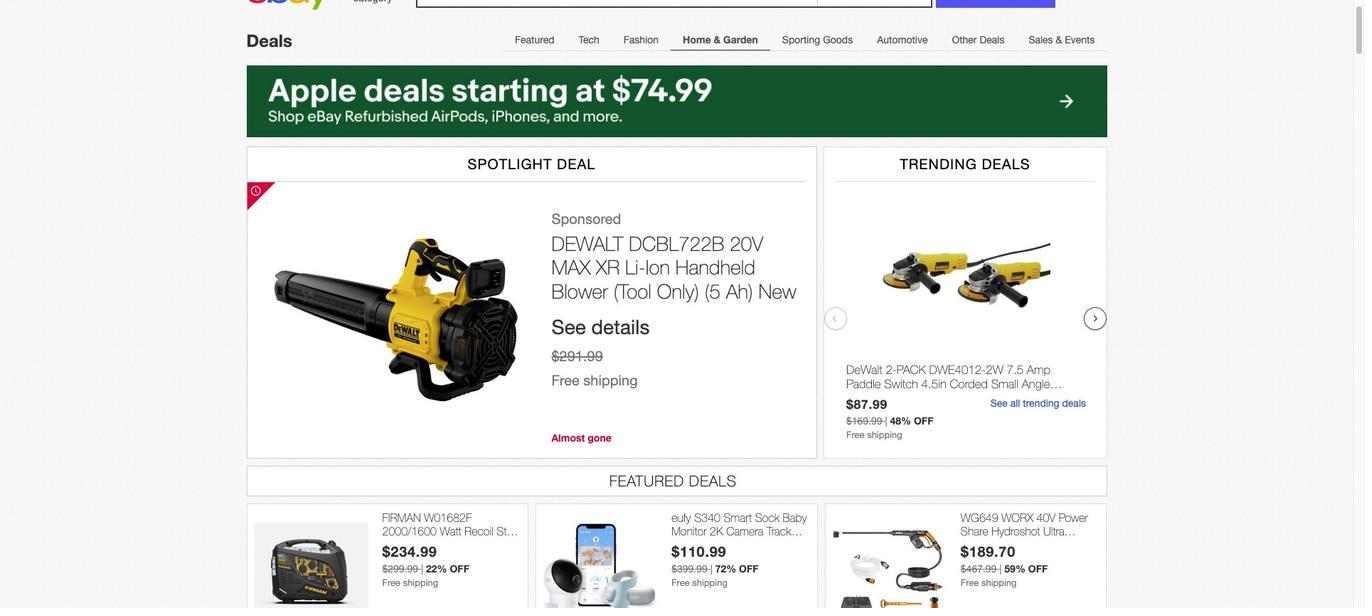 Task type: vqa. For each thing, say whether or not it's contained in the screenshot.
watch Ken Griffey Jr. #39 - 2023 Topps Stadium Club Baseball icon
no



Task type: locate. For each thing, give the bounding box(es) containing it.
shipping down 72% on the bottom right of page
[[692, 578, 728, 589]]

0 horizontal spatial -
[[470, 539, 474, 552]]

0 horizontal spatial see
[[552, 315, 586, 338]]

dwe4012-
[[929, 363, 986, 377]]

home
[[683, 33, 711, 46]]

deals inside home & garden menu bar
[[980, 34, 1005, 46]]

baby
[[783, 511, 807, 524]]

featured inside home & garden menu bar
[[515, 34, 555, 46]]

shipping inside $234.99 $299.99 | 22% off free shipping
[[403, 578, 438, 589]]

psi)
[[961, 552, 980, 565]]

$234.99 $299.99 | 22% off free shipping
[[382, 543, 470, 589]]

home & garden link
[[671, 26, 770, 54]]

sporting goods
[[783, 34, 853, 46]]

fashion
[[624, 34, 659, 46]]

1 vertical spatial featured
[[610, 472, 685, 489]]

automotive
[[877, 34, 928, 46]]

see up $291.99
[[552, 315, 586, 338]]

free down $291.99
[[552, 372, 580, 388]]

0 vertical spatial see
[[552, 315, 586, 338]]

off right 72% on the bottom right of page
[[739, 563, 759, 575]]

home & garden menu bar
[[503, 25, 1107, 54]]

- down 'recoil'
[[470, 539, 474, 552]]

free down the $169.99
[[846, 430, 864, 440]]

power up "ultra"
[[1059, 511, 1089, 524]]

off right 22%
[[450, 563, 470, 575]]

corded
[[950, 377, 988, 391]]

off right 48%
[[914, 415, 933, 427]]

shipping inside $110.99 $399.99 | 72% off free shipping
[[692, 578, 728, 589]]

deals link
[[247, 31, 292, 51]]

&
[[714, 33, 721, 46], [1056, 34, 1063, 46]]

featured left tech
[[515, 34, 555, 46]]

$189.70
[[961, 543, 1016, 560]]

see all trending deals link
[[991, 398, 1086, 409]]

eufy
[[672, 511, 691, 524]]

free down $299.99
[[382, 578, 401, 589]]

| left 72% on the bottom right of page
[[711, 564, 713, 575]]

max
[[552, 256, 591, 279]]

48%
[[890, 415, 911, 427]]

shipping for $189.70
[[982, 578, 1017, 589]]

home & garden tab list
[[503, 25, 1107, 54]]

dewalt dcbl722b 20v max xr li-ion handheld blower (tool only) (5 ah) new link
[[552, 232, 802, 304]]

other deals
[[952, 34, 1005, 46]]

portable
[[961, 539, 1000, 552]]

& right sales
[[1056, 34, 1063, 46]]

- inside firman w01682f 2000/1600 watt recoil start inverter generator - refurbished
[[470, 539, 474, 552]]

pack
[[897, 363, 926, 377]]

off inside $110.99 $399.99 | 72% off free shipping
[[739, 563, 759, 575]]

1 vertical spatial power
[[1003, 539, 1032, 552]]

| left 22%
[[421, 564, 423, 575]]

1 vertical spatial -
[[983, 552, 987, 565]]

only)
[[657, 280, 699, 303]]

off for $234.99
[[450, 563, 470, 575]]

share
[[961, 525, 989, 538]]

off
[[914, 415, 933, 427], [450, 563, 470, 575], [739, 563, 759, 575], [1029, 563, 1048, 575]]

(725
[[1075, 539, 1097, 552]]

-
[[470, 539, 474, 552], [983, 552, 987, 565]]

0 vertical spatial -
[[470, 539, 474, 552]]

(5
[[705, 280, 721, 303]]

deals
[[1062, 398, 1086, 409]]

worx
[[1002, 511, 1034, 524]]

free inside $234.99 $299.99 | 22% off free shipping
[[382, 578, 401, 589]]

shipping down 48%
[[867, 430, 902, 440]]

power
[[1059, 511, 1089, 524], [1003, 539, 1032, 552]]

free inside $110.99 $399.99 | 72% off free shipping
[[672, 578, 690, 589]]

shipping down '59%'
[[982, 578, 1017, 589]]

power down hydroshot
[[1003, 539, 1032, 552]]

grinders
[[846, 392, 889, 406]]

deals
[[247, 31, 292, 51], [980, 34, 1005, 46], [982, 156, 1031, 172], [690, 472, 737, 489]]

track
[[767, 525, 792, 538]]

featured up eufy
[[610, 472, 685, 489]]

see details link
[[552, 315, 650, 338]]

featured for featured deals
[[610, 472, 685, 489]]

deals for featured deals
[[690, 472, 737, 489]]

None submit
[[936, 0, 1056, 8]]

almost gone
[[552, 432, 612, 444]]

0 vertical spatial power
[[1059, 511, 1089, 524]]

free down $467.99
[[961, 578, 979, 589]]

- left cr
[[983, 552, 987, 565]]

Search for anything text field
[[418, 0, 815, 6]]

dewalt
[[846, 363, 882, 377]]

free for $189.70
[[961, 578, 979, 589]]

small
[[991, 377, 1019, 391]]

off inside $189.70 $467.99 | 59% off free shipping
[[1029, 563, 1048, 575]]

free for $234.99
[[382, 578, 401, 589]]

sales & events
[[1029, 34, 1095, 46]]

home & garden
[[683, 33, 758, 46]]

fashion link
[[612, 26, 671, 54]]

1 horizontal spatial -
[[983, 552, 987, 565]]

shipping down 22%
[[403, 578, 438, 589]]

trending
[[900, 156, 978, 172]]

new
[[759, 280, 797, 303]]

1 horizontal spatial power
[[1059, 511, 1089, 524]]

see details
[[552, 315, 650, 338]]

spotlight
[[468, 156, 552, 172]]

0 vertical spatial featured
[[515, 34, 555, 46]]

see for see details
[[552, 315, 586, 338]]

off inside $234.99 $299.99 | 22% off free shipping
[[450, 563, 470, 575]]

shipping inside $189.70 $467.99 | 59% off free shipping
[[982, 578, 1017, 589]]

free inside $169.99 | 48% off free shipping
[[846, 430, 864, 440]]

1 horizontal spatial featured
[[610, 472, 685, 489]]

see
[[552, 315, 586, 338], [991, 398, 1008, 409]]

xr
[[596, 256, 620, 279]]

deals for trending deals
[[982, 156, 1031, 172]]

see all trending deals
[[991, 398, 1086, 409]]

other deals link
[[940, 26, 1017, 54]]

ah)
[[726, 280, 753, 303]]

(tool
[[614, 280, 652, 303]]

| inside $169.99 | 48% off free shipping
[[885, 416, 887, 427]]

off right '59%'
[[1029, 563, 1048, 575]]

dcbl722b
[[629, 232, 725, 255]]

paddle
[[846, 377, 881, 391]]

featured for featured
[[515, 34, 555, 46]]

free down $399.99 on the bottom of the page
[[672, 578, 690, 589]]

- inside wg649 worx 40v power share hydroshot ultra portable power cleaner (725 psi) - cr
[[983, 552, 987, 565]]

refurbished
[[382, 552, 439, 565]]

sales & events link
[[1017, 26, 1107, 54]]

1 vertical spatial see
[[991, 398, 1008, 409]]

blower
[[552, 280, 608, 303]]

free for $110.99
[[672, 578, 690, 589]]

| left '59%'
[[1000, 564, 1002, 575]]

0 horizontal spatial featured
[[515, 34, 555, 46]]

& right home
[[714, 33, 721, 46]]

free inside $189.70 $467.99 | 59% off free shipping
[[961, 578, 979, 589]]

sales
[[1029, 34, 1053, 46]]

other
[[952, 34, 977, 46]]

shipping for $110.99
[[692, 578, 728, 589]]

deal
[[557, 156, 596, 172]]

$299.99
[[382, 564, 418, 575]]

events
[[1065, 34, 1095, 46]]

| inside $234.99 $299.99 | 22% off free shipping
[[421, 564, 423, 575]]

dewalt
[[552, 232, 624, 255]]

1 horizontal spatial &
[[1056, 34, 1063, 46]]

0 horizontal spatial &
[[714, 33, 721, 46]]

| inside $110.99 $399.99 | 72% off free shipping
[[711, 564, 713, 575]]

1 horizontal spatial see
[[991, 398, 1008, 409]]

tech link
[[567, 26, 612, 54]]

| inside $189.70 $467.99 | 59% off free shipping
[[1000, 564, 1002, 575]]

| for $110.99
[[711, 564, 713, 575]]

0 horizontal spatial power
[[1003, 539, 1032, 552]]

see left all
[[991, 398, 1008, 409]]

| left 48%
[[885, 416, 887, 427]]



Task type: describe. For each thing, give the bounding box(es) containing it.
cr
[[990, 552, 1005, 565]]

deals for other deals
[[980, 34, 1005, 46]]

start
[[497, 525, 519, 538]]

$399.99
[[672, 564, 708, 575]]

2-
[[886, 363, 897, 377]]

4.5in
[[921, 377, 947, 391]]

| for $234.99
[[421, 564, 423, 575]]

garden
[[724, 33, 758, 46]]

details
[[592, 315, 650, 338]]

dewalt 2-pack dwe4012-2w 7.5 amp paddle switch 4.5in corded small angle grinders link
[[846, 363, 1086, 406]]

featured deals
[[610, 472, 737, 489]]

$234.99
[[382, 543, 437, 560]]

w01682f
[[424, 511, 472, 524]]

camera
[[727, 525, 764, 538]]

see for see all trending deals
[[991, 398, 1008, 409]]

$110.99 $399.99 | 72% off free shipping
[[672, 543, 759, 589]]

$169.99
[[846, 416, 882, 427]]

apple deals starting at $74.99 shop ebay refurbished airpods, iphones, and more. image
[[247, 65, 1107, 137]]

2w
[[986, 363, 1003, 377]]

dewalt 2-pack dwe4012-2w 7.5 amp paddle switch 4.5in corded small angle grinders
[[846, 363, 1050, 406]]

spotlight deal
[[468, 156, 596, 172]]

s340
[[695, 511, 721, 524]]

2k
[[710, 525, 723, 538]]

watt
[[440, 525, 462, 538]]

cleaner
[[1035, 539, 1072, 552]]

all
[[1010, 398, 1020, 409]]

wg649
[[961, 511, 999, 524]]

recoil
[[465, 525, 494, 538]]

off inside $169.99 | 48% off free shipping
[[914, 415, 933, 427]]

40v
[[1037, 511, 1056, 524]]

almost
[[552, 432, 585, 444]]

trending deals
[[900, 156, 1031, 172]]

7.5
[[1007, 363, 1024, 377]]

goods
[[823, 34, 853, 46]]

firman w01682f 2000/1600 watt recoil start inverter generator - refurbished
[[382, 511, 519, 565]]

free shipping
[[552, 372, 638, 388]]

tech
[[579, 34, 600, 46]]

2000/1600
[[382, 525, 437, 538]]

angle
[[1022, 377, 1050, 391]]

firman
[[382, 511, 421, 524]]

hydroshot
[[992, 525, 1041, 538]]

sleep/heart
[[672, 539, 728, 552]]

& for sales
[[1056, 34, 1063, 46]]

off for $110.99
[[739, 563, 759, 575]]

sporting goods link
[[770, 26, 865, 54]]

$110.99
[[672, 543, 727, 560]]

sporting
[[783, 34, 821, 46]]

detection
[[672, 552, 717, 565]]

generator
[[420, 539, 467, 552]]

59%
[[1005, 563, 1026, 575]]

automotive link
[[865, 26, 940, 54]]

sponsored dewalt dcbl722b 20v max xr li-ion handheld blower (tool only) (5 ah) new
[[552, 210, 797, 303]]

$291.99
[[552, 348, 603, 364]]

off for $189.70
[[1029, 563, 1048, 575]]

eufy s340 smart sock baby monitor 2k camera track sleep/heart rate/cry detection link
[[672, 511, 810, 565]]

shipping for $234.99
[[403, 578, 438, 589]]

$189.70 $467.99 | 59% off free shipping
[[961, 543, 1048, 589]]

wg649 worx 40v power share hydroshot ultra portable power cleaner (725 psi) - cr
[[961, 511, 1097, 565]]

shipping inside $169.99 | 48% off free shipping
[[867, 430, 902, 440]]

& for home
[[714, 33, 721, 46]]

li-
[[625, 256, 646, 279]]

gone
[[588, 432, 612, 444]]

| for $189.70
[[1000, 564, 1002, 575]]

inverter
[[382, 539, 417, 552]]

smart
[[724, 511, 752, 524]]

22%
[[426, 563, 447, 575]]

shipping down $291.99
[[584, 372, 638, 388]]

rate/cry
[[732, 539, 773, 552]]

ultra
[[1044, 525, 1065, 538]]

switch
[[884, 377, 918, 391]]

amp
[[1027, 363, 1050, 377]]

trending
[[1023, 398, 1060, 409]]

wg649 worx 40v power share hydroshot ultra portable power cleaner (725 psi) - cr link
[[961, 511, 1100, 565]]

ion
[[646, 256, 670, 279]]

sock
[[755, 511, 780, 524]]

sponsored
[[552, 210, 621, 227]]

$169.99 | 48% off free shipping
[[846, 415, 933, 440]]

handheld
[[676, 256, 756, 279]]

firman w01682f 2000/1600 watt recoil start inverter generator - refurbished link
[[382, 511, 521, 565]]



